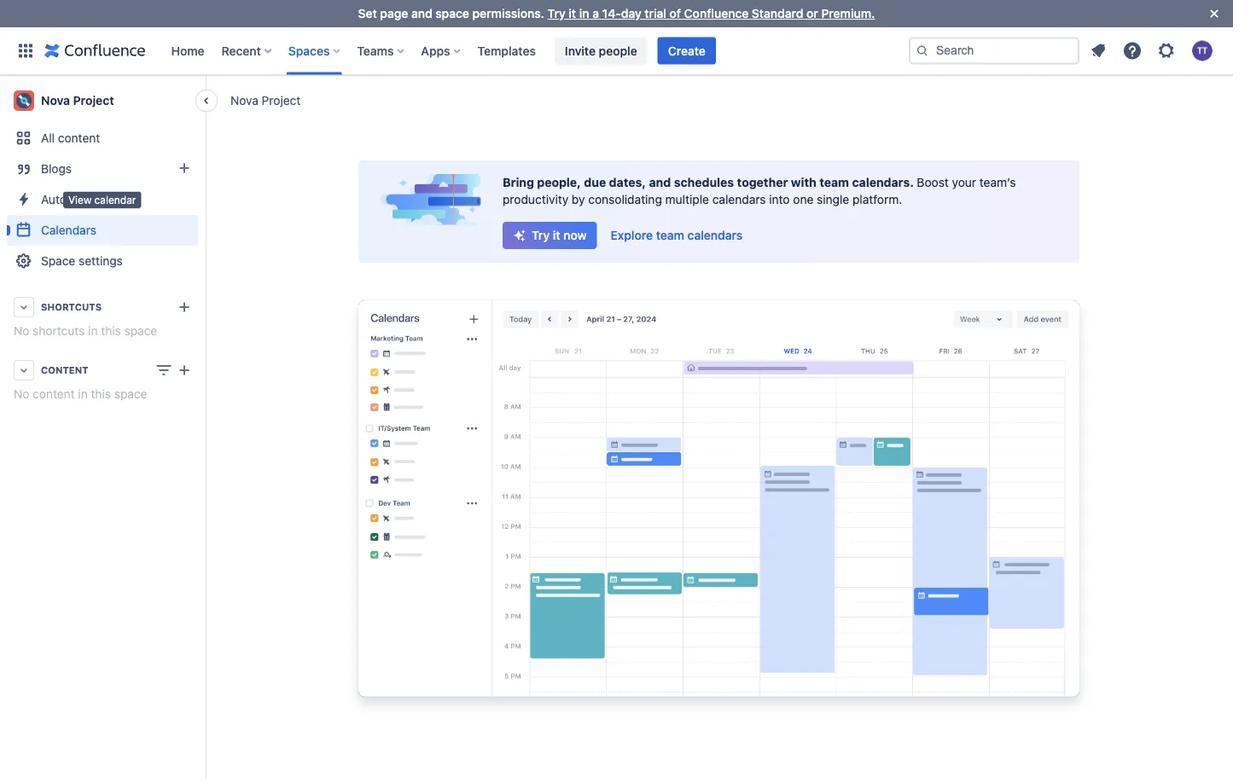 Task type: describe. For each thing, give the bounding box(es) containing it.
content
[[41, 365, 88, 376]]

settings icon image
[[1157, 41, 1177, 61]]

home link
[[166, 37, 210, 64]]

all content
[[41, 131, 100, 145]]

teams button
[[352, 37, 411, 64]]

or
[[807, 6, 818, 20]]

consolidating
[[588, 192, 662, 207]]

automation
[[41, 192, 104, 207]]

view calendar
[[68, 194, 136, 206]]

apps
[[421, 44, 450, 58]]

nova inside 'space' element
[[41, 93, 70, 108]]

1 horizontal spatial team
[[820, 175, 849, 189]]

platform.
[[853, 192, 903, 207]]

bring
[[503, 175, 534, 189]]

single
[[817, 192, 849, 207]]

now
[[564, 228, 587, 242]]

calendars inside 'link'
[[688, 228, 743, 242]]

content for no
[[33, 387, 75, 401]]

0 vertical spatial space
[[436, 6, 469, 20]]

invite
[[565, 44, 596, 58]]

1 nova project from the left
[[230, 93, 301, 107]]

due
[[584, 175, 606, 189]]

multiple
[[665, 192, 709, 207]]

space for no shortcuts in this space
[[124, 324, 157, 338]]

1 nova from the left
[[230, 93, 258, 107]]

help icon image
[[1122, 41, 1143, 61]]

page
[[380, 6, 408, 20]]

people
[[599, 44, 637, 58]]

your profile and preferences image
[[1192, 41, 1213, 61]]

space for no content in this space
[[114, 387, 147, 401]]

settings
[[79, 254, 123, 268]]

no for no shortcuts in this space
[[14, 324, 29, 338]]

templates
[[478, 44, 536, 58]]

blogs
[[41, 162, 72, 176]]

shortcuts
[[33, 324, 85, 338]]

blogs link
[[7, 154, 198, 184]]

space settings
[[41, 254, 123, 268]]

space settings link
[[7, 246, 198, 277]]

calendars
[[41, 223, 96, 237]]

0 horizontal spatial and
[[411, 6, 432, 20]]

close image
[[1204, 3, 1225, 24]]

schedules
[[674, 175, 734, 189]]

this for shortcuts
[[101, 324, 121, 338]]

14-
[[602, 6, 621, 20]]

create link
[[658, 37, 716, 64]]

explore team calendars link
[[600, 222, 753, 249]]

no for no content in this space
[[14, 387, 29, 401]]

nova project link inside 'space' element
[[7, 84, 198, 118]]

confluence
[[684, 6, 749, 20]]

by
[[572, 192, 585, 207]]

1 horizontal spatial nova project link
[[230, 92, 301, 109]]

explore team calendars
[[611, 228, 743, 242]]

home
[[171, 44, 204, 58]]

calendars.
[[852, 175, 914, 189]]

Search field
[[909, 37, 1080, 64]]

in for no shortcuts in this space
[[88, 324, 98, 338]]

teams
[[357, 44, 394, 58]]

banner containing home
[[0, 27, 1233, 75]]

appswitcher icon image
[[15, 41, 36, 61]]

space
[[41, 254, 75, 268]]

space element
[[0, 75, 205, 778]]

dates,
[[609, 175, 646, 189]]

create a blog image
[[174, 158, 195, 178]]

invite people button
[[555, 37, 648, 64]]

content for all
[[58, 131, 100, 145]]

try it in a 14-day trial of confluence standard or premium. link
[[548, 6, 875, 20]]

explore
[[611, 228, 653, 242]]

team's
[[980, 175, 1016, 189]]

0 vertical spatial in
[[579, 6, 589, 20]]



Task type: locate. For each thing, give the bounding box(es) containing it.
together
[[737, 175, 788, 189]]

and right page
[[411, 6, 432, 20]]

nova project link down recent popup button
[[230, 92, 301, 109]]

team calendar image image
[[348, 297, 1090, 714]]

1 vertical spatial team
[[656, 228, 684, 242]]

calendar
[[94, 194, 136, 206]]

no left shortcuts
[[14, 324, 29, 338]]

calendars link
[[7, 215, 198, 246]]

team inside 'link'
[[656, 228, 684, 242]]

create a page image
[[174, 360, 195, 381]]

invite people
[[565, 44, 637, 58]]

confluence image
[[44, 41, 146, 61], [44, 41, 146, 61]]

automation link
[[7, 184, 198, 215]]

standard
[[752, 6, 804, 20]]

calendars down together
[[712, 192, 766, 207]]

no shortcuts in this space
[[14, 324, 157, 338]]

spaces
[[288, 44, 330, 58]]

permissions.
[[472, 6, 544, 20]]

2 vertical spatial space
[[114, 387, 147, 401]]

templates link
[[472, 37, 541, 64]]

premium.
[[821, 6, 875, 20]]

2 horizontal spatial in
[[579, 6, 589, 20]]

1 vertical spatial space
[[124, 324, 157, 338]]

change view image
[[154, 360, 174, 381]]

1 project from the left
[[262, 93, 301, 107]]

1 horizontal spatial nova project
[[230, 93, 301, 107]]

space
[[436, 6, 469, 20], [124, 324, 157, 338], [114, 387, 147, 401]]

0 vertical spatial and
[[411, 6, 432, 20]]

0 horizontal spatial nova
[[41, 93, 70, 108]]

boost your team's productivity by consolidating multiple calendars into one single platform.
[[503, 175, 1016, 207]]

0 vertical spatial team
[[820, 175, 849, 189]]

0 horizontal spatial nova project
[[41, 93, 114, 108]]

and
[[411, 6, 432, 20], [649, 175, 671, 189]]

set page and space permissions. try it in a 14-day trial of confluence standard or premium.
[[358, 6, 875, 20]]

0 vertical spatial this
[[101, 324, 121, 338]]

boost
[[917, 175, 949, 189]]

calendars
[[712, 192, 766, 207], [688, 228, 743, 242]]

project up all content link
[[73, 93, 114, 108]]

recent button
[[216, 37, 278, 64]]

1 horizontal spatial nova
[[230, 93, 258, 107]]

one
[[793, 192, 814, 207]]

this for content
[[91, 387, 111, 401]]

no content in this space
[[14, 387, 147, 401]]

calendars down multiple
[[688, 228, 743, 242]]

1 horizontal spatial project
[[262, 93, 301, 107]]

team right the "explore"
[[656, 228, 684, 242]]

2 no from the top
[[14, 387, 29, 401]]

1 vertical spatial no
[[14, 387, 29, 401]]

nova project
[[230, 93, 301, 107], [41, 93, 114, 108]]

0 vertical spatial content
[[58, 131, 100, 145]]

1 horizontal spatial in
[[88, 324, 98, 338]]

2 nova project from the left
[[41, 93, 114, 108]]

0 vertical spatial no
[[14, 324, 29, 338]]

it left a
[[569, 6, 576, 20]]

nova
[[230, 93, 258, 107], [41, 93, 70, 108]]

team
[[820, 175, 849, 189], [656, 228, 684, 242]]

no down "content" dropdown button
[[14, 387, 29, 401]]

2 vertical spatial in
[[78, 387, 88, 401]]

content
[[58, 131, 100, 145], [33, 387, 75, 401]]

0 vertical spatial try
[[548, 6, 566, 20]]

in for no content in this space
[[78, 387, 88, 401]]

this
[[101, 324, 121, 338], [91, 387, 111, 401]]

view
[[68, 194, 91, 206]]

1 vertical spatial try
[[532, 228, 550, 242]]

2 project from the left
[[73, 93, 114, 108]]

notification icon image
[[1088, 41, 1109, 61]]

add shortcut image
[[174, 297, 195, 318]]

banner
[[0, 27, 1233, 75]]

0 horizontal spatial project
[[73, 93, 114, 108]]

1 vertical spatial and
[[649, 175, 671, 189]]

nova project up all content
[[41, 93, 114, 108]]

people,
[[537, 175, 581, 189]]

1 vertical spatial it
[[553, 228, 560, 242]]

space down "shortcuts" dropdown button
[[124, 324, 157, 338]]

day
[[621, 6, 642, 20]]

search image
[[916, 44, 929, 58]]

try it now link
[[503, 222, 597, 249]]

try it now
[[532, 228, 587, 242]]

this down "content" dropdown button
[[91, 387, 111, 401]]

of
[[670, 6, 681, 20]]

shortcuts
[[41, 302, 102, 313]]

nova project inside 'space' element
[[41, 93, 114, 108]]

this down "shortcuts" dropdown button
[[101, 324, 121, 338]]

0 horizontal spatial team
[[656, 228, 684, 242]]

with
[[791, 175, 817, 189]]

it
[[569, 6, 576, 20], [553, 228, 560, 242]]

productivity
[[503, 192, 569, 207]]

shortcuts button
[[7, 292, 198, 323]]

nova project down recent popup button
[[230, 93, 301, 107]]

recent
[[222, 44, 261, 58]]

0 horizontal spatial nova project link
[[7, 84, 198, 118]]

2 nova from the left
[[41, 93, 70, 108]]

no
[[14, 324, 29, 338], [14, 387, 29, 401]]

1 vertical spatial in
[[88, 324, 98, 338]]

trial
[[645, 6, 667, 20]]

0 vertical spatial it
[[569, 6, 576, 20]]

0 horizontal spatial in
[[78, 387, 88, 401]]

nova project link up all content link
[[7, 84, 198, 118]]

apps button
[[416, 37, 467, 64]]

content button
[[7, 355, 198, 386]]

try left a
[[548, 6, 566, 20]]

nova up all
[[41, 93, 70, 108]]

0 vertical spatial calendars
[[712, 192, 766, 207]]

1 vertical spatial calendars
[[688, 228, 743, 242]]

project inside 'space' element
[[73, 93, 114, 108]]

spaces button
[[283, 37, 347, 64]]

space down "content" dropdown button
[[114, 387, 147, 401]]

your
[[952, 175, 976, 189]]

global element
[[10, 27, 906, 75]]

try left now
[[532, 228, 550, 242]]

in down content on the left top
[[78, 387, 88, 401]]

1 vertical spatial content
[[33, 387, 75, 401]]

all content link
[[7, 123, 198, 154]]

project down spaces
[[262, 93, 301, 107]]

and up multiple
[[649, 175, 671, 189]]

create
[[668, 44, 706, 58]]

1 horizontal spatial and
[[649, 175, 671, 189]]

in down "shortcuts" dropdown button
[[88, 324, 98, 338]]

nova down recent popup button
[[230, 93, 258, 107]]

1 vertical spatial this
[[91, 387, 111, 401]]

calendars inside boost your team's productivity by consolidating multiple calendars into one single platform.
[[712, 192, 766, 207]]

in
[[579, 6, 589, 20], [88, 324, 98, 338], [78, 387, 88, 401]]

it left now
[[553, 228, 560, 242]]

try
[[548, 6, 566, 20], [532, 228, 550, 242]]

content down content on the left top
[[33, 387, 75, 401]]

1 no from the top
[[14, 324, 29, 338]]

project
[[262, 93, 301, 107], [73, 93, 114, 108]]

1 horizontal spatial it
[[569, 6, 576, 20]]

nova project link
[[7, 84, 198, 118], [230, 92, 301, 109]]

team up single
[[820, 175, 849, 189]]

in left a
[[579, 6, 589, 20]]

a
[[593, 6, 599, 20]]

space up the global element
[[436, 6, 469, 20]]

into
[[769, 192, 790, 207]]

set
[[358, 6, 377, 20]]

all
[[41, 131, 55, 145]]

content right all
[[58, 131, 100, 145]]

bring people, due dates, and schedules together with team calendars.
[[503, 175, 917, 189]]

0 horizontal spatial it
[[553, 228, 560, 242]]



Task type: vqa. For each thing, say whether or not it's contained in the screenshot.
No content in this space
yes



